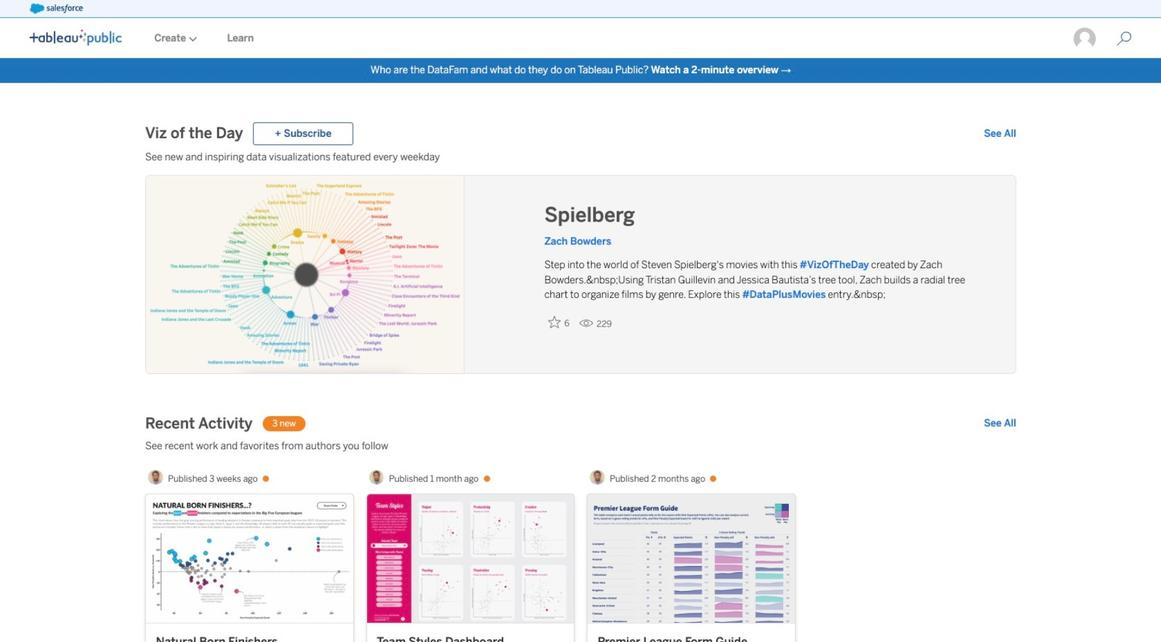 Task type: locate. For each thing, give the bounding box(es) containing it.
2 ben norland image from the left
[[590, 470, 605, 485]]

see recent work and favorites from authors you follow element
[[145, 439, 1016, 454]]

3 workbook thumbnail image from the left
[[588, 495, 795, 623]]

viz of the day heading
[[145, 124, 243, 144]]

1 horizontal spatial ben norland image
[[590, 470, 605, 485]]

1 workbook thumbnail image from the left
[[146, 495, 353, 623]]

recent activity heading
[[145, 414, 253, 434]]

1 horizontal spatial workbook thumbnail image
[[367, 495, 574, 623]]

tableau public viz of the day image
[[146, 176, 464, 375]]

0 horizontal spatial ben norland image
[[369, 470, 384, 485]]

0 horizontal spatial workbook thumbnail image
[[146, 495, 353, 623]]

go to search image
[[1102, 31, 1147, 46]]

see new and inspiring data visualizations featured every weekday element
[[145, 150, 1016, 165]]

add favorite image
[[548, 316, 561, 329]]

see all viz of the day element
[[984, 126, 1016, 141]]

2 horizontal spatial workbook thumbnail image
[[588, 495, 795, 623]]

2 workbook thumbnail image from the left
[[367, 495, 574, 623]]

workbook thumbnail image
[[146, 495, 353, 623], [367, 495, 574, 623], [588, 495, 795, 623]]

ben norland image
[[369, 470, 384, 485], [590, 470, 605, 485]]



Task type: vqa. For each thing, say whether or not it's contained in the screenshot.
first Workbook thumbnail from right
yes



Task type: describe. For each thing, give the bounding box(es) containing it.
ben norland image
[[148, 470, 163, 485]]

logo image
[[30, 29, 122, 45]]

gary.orlando image
[[1073, 27, 1097, 51]]

see all recent activity element
[[984, 416, 1016, 431]]

1 ben norland image from the left
[[369, 470, 384, 485]]

workbook thumbnail image for ben norland image
[[146, 495, 353, 623]]

workbook thumbnail image for first ben norland icon from right
[[588, 495, 795, 623]]

create image
[[186, 37, 197, 42]]

workbook thumbnail image for first ben norland icon
[[367, 495, 574, 623]]

Add Favorite button
[[544, 313, 574, 333]]

salesforce logo image
[[30, 4, 83, 14]]



